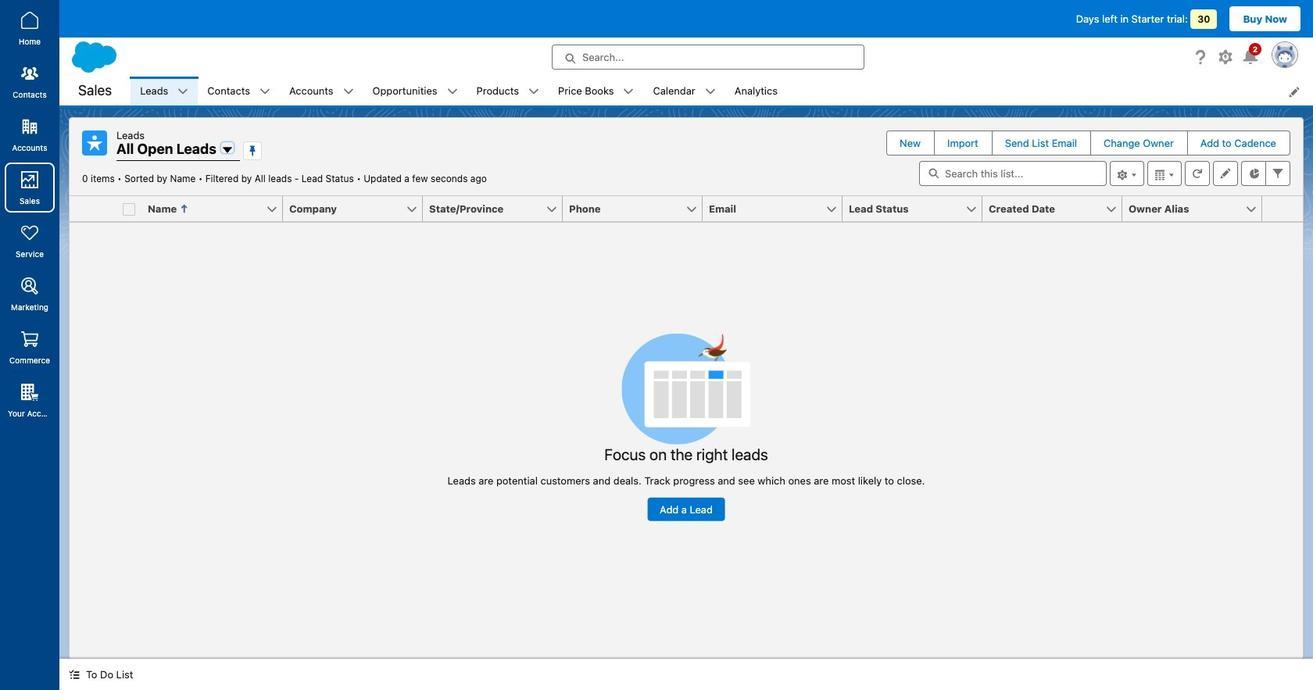 Task type: vqa. For each thing, say whether or not it's contained in the screenshot.
List View Controls image
no



Task type: locate. For each thing, give the bounding box(es) containing it.
status
[[448, 333, 925, 521]]

text default image for 1st "list item" from right
[[705, 86, 716, 97]]

7 list item from the left
[[644, 77, 725, 106]]

text default image
[[178, 86, 189, 97], [623, 86, 634, 97], [705, 86, 716, 97], [69, 669, 80, 680]]

all open leads status
[[82, 173, 364, 184]]

Search All Open Leads list view. search field
[[919, 161, 1107, 186]]

3 text default image from the left
[[447, 86, 458, 97]]

list item
[[131, 77, 198, 106], [198, 77, 280, 106], [280, 77, 363, 106], [363, 77, 467, 106], [467, 77, 549, 106], [549, 77, 644, 106], [644, 77, 725, 106]]

cell
[[116, 196, 141, 222]]

text default image
[[260, 86, 270, 97], [343, 86, 354, 97], [447, 86, 458, 97], [528, 86, 539, 97]]

text default image for second "list item" from the right
[[623, 86, 634, 97]]

text default image for seventh "list item" from the right
[[178, 86, 189, 97]]

list
[[131, 77, 1313, 106]]

text default image for 3rd "list item" from the left
[[343, 86, 354, 97]]

1 text default image from the left
[[260, 86, 270, 97]]

4 text default image from the left
[[528, 86, 539, 97]]

text default image for third "list item" from right
[[528, 86, 539, 97]]

action image
[[1262, 196, 1303, 221]]

item number image
[[70, 196, 116, 221]]

name element
[[141, 196, 292, 222]]

2 text default image from the left
[[343, 86, 354, 97]]

state/province element
[[423, 196, 572, 222]]

text default image for 4th "list item" from left
[[447, 86, 458, 97]]



Task type: describe. For each thing, give the bounding box(es) containing it.
email element
[[703, 196, 852, 222]]

cell inside all open leads|leads|list view element
[[116, 196, 141, 222]]

all open leads|leads|list view element
[[69, 117, 1304, 659]]

6 list item from the left
[[549, 77, 644, 106]]

2 list item from the left
[[198, 77, 280, 106]]

3 list item from the left
[[280, 77, 363, 106]]

phone element
[[563, 196, 712, 222]]

lead status element
[[843, 196, 992, 222]]

text default image for 6th "list item" from right
[[260, 86, 270, 97]]

created date element
[[983, 196, 1132, 222]]

company element
[[283, 196, 432, 222]]

owner alias element
[[1123, 196, 1272, 222]]

item number element
[[70, 196, 116, 222]]

action element
[[1262, 196, 1303, 222]]

4 list item from the left
[[363, 77, 467, 106]]

5 list item from the left
[[467, 77, 549, 106]]

1 list item from the left
[[131, 77, 198, 106]]



